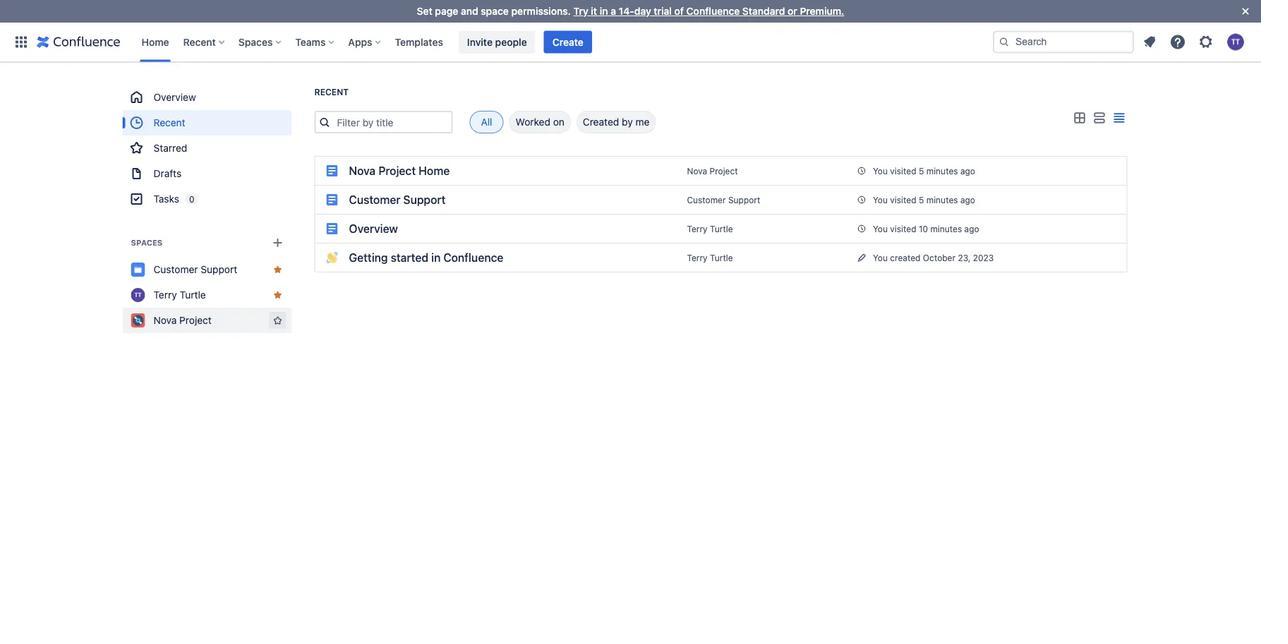 Task type: vqa. For each thing, say whether or not it's contained in the screenshot.
"customer support" link to the left
yes



Task type: locate. For each thing, give the bounding box(es) containing it.
close image
[[1238, 3, 1255, 20]]

confluence right of
[[687, 5, 740, 17]]

1 vertical spatial turtle
[[710, 253, 733, 263]]

home left recent popup button
[[142, 36, 169, 48]]

apps
[[348, 36, 373, 48]]

set
[[417, 5, 433, 17]]

0 horizontal spatial overview
[[154, 91, 196, 103]]

customer support
[[349, 193, 446, 207], [687, 195, 761, 205], [154, 264, 237, 275]]

recent up starred
[[154, 117, 185, 129]]

1 vertical spatial page image
[[327, 194, 338, 205]]

try
[[574, 5, 589, 17]]

0 vertical spatial page image
[[327, 165, 338, 177]]

you for project
[[873, 166, 888, 176]]

1 vertical spatial recent
[[315, 87, 349, 97]]

4 you from the top
[[873, 253, 888, 263]]

0 horizontal spatial nova project
[[154, 315, 212, 326]]

recent down teams 'popup button'
[[315, 87, 349, 97]]

2 unstar this space image from the top
[[272, 290, 284, 301]]

all
[[481, 116, 493, 128]]

1 vertical spatial nova project
[[154, 315, 212, 326]]

confluence image
[[37, 34, 120, 50], [37, 34, 120, 50]]

created by me button
[[577, 111, 656, 133]]

1 unstar this space image from the top
[[272, 264, 284, 275]]

0 vertical spatial spaces
[[239, 36, 273, 48]]

1 5 from the top
[[919, 166, 925, 176]]

0 vertical spatial confluence
[[687, 5, 740, 17]]

2 you visited 5 minutes ago from the top
[[873, 195, 976, 205]]

minutes
[[927, 166, 959, 176], [927, 195, 959, 205], [931, 224, 963, 234]]

0 vertical spatial terry turtle link
[[687, 224, 733, 234]]

0 vertical spatial nova project link
[[687, 166, 738, 176]]

2 vertical spatial turtle
[[180, 289, 206, 301]]

overview
[[154, 91, 196, 103], [349, 222, 398, 235]]

templates link
[[391, 31, 448, 53]]

0 vertical spatial in
[[600, 5, 608, 17]]

nova project home
[[349, 164, 450, 178]]

1 page image from the top
[[327, 165, 338, 177]]

search image
[[999, 36, 1010, 48]]

nova project link
[[687, 166, 738, 176], [123, 308, 292, 333]]

1 horizontal spatial spaces
[[239, 36, 273, 48]]

terry turtle
[[687, 224, 733, 234], [687, 253, 733, 263], [154, 289, 206, 301]]

you
[[873, 166, 888, 176], [873, 195, 888, 205], [873, 224, 888, 234], [873, 253, 888, 263]]

terry turtle link
[[687, 224, 733, 234], [687, 253, 733, 263], [123, 282, 292, 308]]

1 horizontal spatial project
[[379, 164, 416, 178]]

space
[[481, 5, 509, 17]]

tasks
[[154, 193, 179, 205]]

0 vertical spatial recent
[[183, 36, 216, 48]]

2 horizontal spatial project
[[710, 166, 738, 176]]

1 you visited 5 minutes ago from the top
[[873, 166, 976, 176]]

visited for support
[[891, 195, 917, 205]]

in
[[600, 5, 608, 17], [432, 251, 441, 264]]

1 vertical spatial unstar this space image
[[272, 290, 284, 301]]

by
[[622, 116, 633, 128]]

5
[[919, 166, 925, 176], [919, 195, 925, 205]]

unstar this space image
[[272, 264, 284, 275], [272, 290, 284, 301]]

0 vertical spatial unstar this space image
[[272, 264, 284, 275]]

unstar this space image down create a space image on the left of page
[[272, 264, 284, 275]]

invite people button
[[459, 31, 536, 53]]

ago
[[961, 166, 976, 176], [961, 195, 976, 205], [965, 224, 980, 234]]

created by me
[[583, 116, 650, 128]]

page image for nova
[[327, 165, 338, 177]]

in left a
[[600, 5, 608, 17]]

1 vertical spatial spaces
[[131, 238, 163, 248]]

1 horizontal spatial nova project link
[[687, 166, 738, 176]]

terry for getting started in confluence
[[687, 253, 708, 263]]

1 vertical spatial home
[[419, 164, 450, 178]]

drafts
[[154, 168, 182, 179]]

1 vertical spatial visited
[[891, 195, 917, 205]]

:wave: image
[[327, 252, 338, 263]]

0 vertical spatial minutes
[[927, 166, 959, 176]]

2023
[[974, 253, 994, 263]]

1 horizontal spatial confluence
[[687, 5, 740, 17]]

compact list image
[[1111, 110, 1128, 127]]

unstar this space image up star this space icon
[[272, 290, 284, 301]]

group
[[123, 85, 292, 212]]

overview up getting
[[349, 222, 398, 235]]

settings icon image
[[1198, 34, 1215, 50]]

nova project
[[687, 166, 738, 176], [154, 315, 212, 326]]

2 page image from the top
[[327, 194, 338, 205]]

1 vertical spatial overview
[[349, 222, 398, 235]]

it
[[591, 5, 597, 17]]

1 vertical spatial nova project link
[[123, 308, 292, 333]]

1 vertical spatial terry
[[687, 253, 708, 263]]

1 vertical spatial customer support link
[[123, 257, 292, 282]]

worked on button
[[509, 111, 571, 133]]

0 horizontal spatial in
[[432, 251, 441, 264]]

help icon image
[[1170, 34, 1187, 50]]

1 vertical spatial terry turtle link
[[687, 253, 733, 263]]

turtle
[[710, 224, 733, 234], [710, 253, 733, 263], [180, 289, 206, 301]]

1 vertical spatial terry turtle
[[687, 253, 733, 263]]

1 visited from the top
[[891, 166, 917, 176]]

worked
[[516, 116, 551, 128]]

day
[[635, 5, 652, 17]]

confluence right 'started'
[[444, 251, 504, 264]]

2 vertical spatial recent
[[154, 117, 185, 129]]

2 horizontal spatial customer support
[[687, 195, 761, 205]]

page image
[[327, 165, 338, 177], [327, 194, 338, 205]]

ago for project
[[961, 166, 976, 176]]

0 vertical spatial you visited 5 minutes ago
[[873, 166, 976, 176]]

5 for nova project home
[[919, 166, 925, 176]]

1 you from the top
[[873, 166, 888, 176]]

2 vertical spatial visited
[[891, 224, 917, 234]]

you visited 5 minutes ago
[[873, 166, 976, 176], [873, 195, 976, 205]]

recent right the home link
[[183, 36, 216, 48]]

unstar this space image for terry turtle
[[272, 290, 284, 301]]

overview inside group
[[154, 91, 196, 103]]

spaces right recent popup button
[[239, 36, 273, 48]]

2 you from the top
[[873, 195, 888, 205]]

1 horizontal spatial in
[[600, 5, 608, 17]]

cards image
[[1072, 110, 1089, 127]]

home down filter by title field
[[419, 164, 450, 178]]

project
[[379, 164, 416, 178], [710, 166, 738, 176], [179, 315, 212, 326]]

23,
[[959, 253, 971, 263]]

set page and space permissions. try it in a 14-day trial of confluence standard or premium.
[[417, 5, 845, 17]]

0 horizontal spatial spaces
[[131, 238, 163, 248]]

2 visited from the top
[[891, 195, 917, 205]]

0 horizontal spatial nova project link
[[123, 308, 292, 333]]

tab list
[[453, 111, 656, 133]]

getting
[[349, 251, 388, 264]]

0 vertical spatial terry
[[687, 224, 708, 234]]

customer support link
[[687, 195, 761, 205], [123, 257, 292, 282]]

drafts link
[[123, 161, 292, 186]]

0 vertical spatial turtle
[[710, 224, 733, 234]]

created
[[583, 116, 619, 128]]

0 vertical spatial visited
[[891, 166, 917, 176]]

0 vertical spatial terry turtle
[[687, 224, 733, 234]]

0 horizontal spatial home
[[142, 36, 169, 48]]

2 vertical spatial terry turtle
[[154, 289, 206, 301]]

Filter by title field
[[333, 112, 452, 132]]

0 horizontal spatial support
[[201, 264, 237, 275]]

you visited 10 minutes ago
[[873, 224, 980, 234]]

0 horizontal spatial project
[[179, 315, 212, 326]]

invite
[[467, 36, 493, 48]]

home link
[[137, 31, 173, 53]]

recent
[[183, 36, 216, 48], [315, 87, 349, 97], [154, 117, 185, 129]]

1 horizontal spatial nova project
[[687, 166, 738, 176]]

terry turtle for getting started in confluence
[[687, 253, 733, 263]]

starred
[[154, 142, 187, 154]]

3 visited from the top
[[891, 224, 917, 234]]

customer
[[349, 193, 401, 207], [687, 195, 726, 205], [154, 264, 198, 275]]

1 vertical spatial confluence
[[444, 251, 504, 264]]

1 horizontal spatial nova
[[349, 164, 376, 178]]

spaces
[[239, 36, 273, 48], [131, 238, 163, 248]]

visited for project
[[891, 166, 917, 176]]

create a space image
[[269, 234, 286, 251]]

confluence
[[687, 5, 740, 17], [444, 251, 504, 264]]

spaces down tasks
[[131, 238, 163, 248]]

terry turtle for overview
[[687, 224, 733, 234]]

visited
[[891, 166, 917, 176], [891, 195, 917, 205], [891, 224, 917, 234]]

1 horizontal spatial home
[[419, 164, 450, 178]]

global element
[[8, 22, 991, 62]]

2 horizontal spatial nova
[[687, 166, 708, 176]]

templates
[[395, 36, 443, 48]]

overview link
[[123, 85, 292, 110]]

on
[[553, 116, 565, 128]]

invite people
[[467, 36, 527, 48]]

1 horizontal spatial overview
[[349, 222, 398, 235]]

1 vertical spatial 5
[[919, 195, 925, 205]]

0 vertical spatial 5
[[919, 166, 925, 176]]

unstar this space image inside customer support link
[[272, 264, 284, 275]]

1 vertical spatial minutes
[[927, 195, 959, 205]]

1 vertical spatial you visited 5 minutes ago
[[873, 195, 976, 205]]

banner
[[0, 22, 1262, 62]]

nova
[[349, 164, 376, 178], [687, 166, 708, 176], [154, 315, 177, 326]]

overview up recent link
[[154, 91, 196, 103]]

support
[[404, 193, 446, 207], [729, 195, 761, 205], [201, 264, 237, 275]]

2 5 from the top
[[919, 195, 925, 205]]

0 vertical spatial customer support link
[[687, 195, 761, 205]]

2 vertical spatial terry turtle link
[[123, 282, 292, 308]]

you created october 23, 2023
[[873, 253, 994, 263]]

home
[[142, 36, 169, 48], [419, 164, 450, 178]]

0 horizontal spatial customer
[[154, 264, 198, 275]]

teams button
[[291, 31, 340, 53]]

starred link
[[123, 136, 292, 161]]

terry
[[687, 224, 708, 234], [687, 253, 708, 263], [154, 289, 177, 301]]

0 vertical spatial ago
[[961, 166, 976, 176]]

group containing overview
[[123, 85, 292, 212]]

0 vertical spatial home
[[142, 36, 169, 48]]

star this space image
[[272, 315, 284, 326]]

page
[[435, 5, 459, 17]]

spaces button
[[234, 31, 287, 53]]

0 vertical spatial overview
[[154, 91, 196, 103]]

in right 'started'
[[432, 251, 441, 264]]

1 vertical spatial ago
[[961, 195, 976, 205]]



Task type: describe. For each thing, give the bounding box(es) containing it.
0 horizontal spatial confluence
[[444, 251, 504, 264]]

2 vertical spatial minutes
[[931, 224, 963, 234]]

2 horizontal spatial support
[[729, 195, 761, 205]]

notification icon image
[[1142, 34, 1159, 50]]

Search field
[[994, 31, 1135, 53]]

1 vertical spatial in
[[432, 251, 441, 264]]

:wave: image
[[327, 252, 338, 263]]

trial
[[654, 5, 672, 17]]

1 horizontal spatial support
[[404, 193, 446, 207]]

worked on
[[516, 116, 565, 128]]

recent button
[[179, 31, 230, 53]]

1 horizontal spatial customer support link
[[687, 195, 761, 205]]

standard
[[743, 5, 786, 17]]

3 you from the top
[[873, 224, 888, 234]]

create
[[553, 36, 584, 48]]

1 horizontal spatial customer
[[349, 193, 401, 207]]

recent inside group
[[154, 117, 185, 129]]

permissions.
[[512, 5, 571, 17]]

a
[[611, 5, 616, 17]]

terry turtle inside "terry turtle" link
[[154, 289, 206, 301]]

minutes for project
[[927, 166, 959, 176]]

page image for customer
[[327, 194, 338, 205]]

2 vertical spatial terry
[[154, 289, 177, 301]]

terry turtle link for getting started in confluence
[[687, 253, 733, 263]]

0
[[189, 194, 195, 204]]

terry turtle link for overview
[[687, 224, 733, 234]]

page image
[[327, 223, 338, 234]]

recent link
[[123, 110, 292, 136]]

you visited 5 minutes ago for nova project home
[[873, 166, 976, 176]]

10
[[919, 224, 929, 234]]

create link
[[544, 31, 592, 53]]

0 vertical spatial nova project
[[687, 166, 738, 176]]

october
[[923, 253, 956, 263]]

people
[[495, 36, 527, 48]]

getting started in confluence
[[349, 251, 504, 264]]

turtle for overview
[[710, 224, 733, 234]]

or
[[788, 5, 798, 17]]

tab list containing all
[[453, 111, 656, 133]]

your profile and preferences image
[[1228, 34, 1245, 50]]

2 vertical spatial ago
[[965, 224, 980, 234]]

ago for support
[[961, 195, 976, 205]]

apps button
[[344, 31, 387, 53]]

teams
[[295, 36, 326, 48]]

2 horizontal spatial customer
[[687, 195, 726, 205]]

you for started
[[873, 253, 888, 263]]

terry for overview
[[687, 224, 708, 234]]

list image
[[1091, 110, 1108, 127]]

minutes for support
[[927, 195, 959, 205]]

of
[[675, 5, 684, 17]]

try it in a 14-day trial of confluence standard or premium. link
[[574, 5, 845, 17]]

unstar this space image for customer support
[[272, 264, 284, 275]]

and
[[461, 5, 478, 17]]

you visited 5 minutes ago for customer support
[[873, 195, 976, 205]]

created
[[891, 253, 921, 263]]

spaces inside 'popup button'
[[239, 36, 273, 48]]

5 for customer support
[[919, 195, 925, 205]]

1 horizontal spatial customer support
[[349, 193, 446, 207]]

banner containing home
[[0, 22, 1262, 62]]

premium.
[[800, 5, 845, 17]]

0 horizontal spatial customer support link
[[123, 257, 292, 282]]

0 horizontal spatial customer support
[[154, 264, 237, 275]]

14-
[[619, 5, 635, 17]]

you for support
[[873, 195, 888, 205]]

me
[[636, 116, 650, 128]]

all button
[[470, 111, 504, 133]]

recent inside popup button
[[183, 36, 216, 48]]

appswitcher icon image
[[13, 34, 30, 50]]

started
[[391, 251, 429, 264]]

home inside global element
[[142, 36, 169, 48]]

turtle for getting started in confluence
[[710, 253, 733, 263]]

0 horizontal spatial nova
[[154, 315, 177, 326]]



